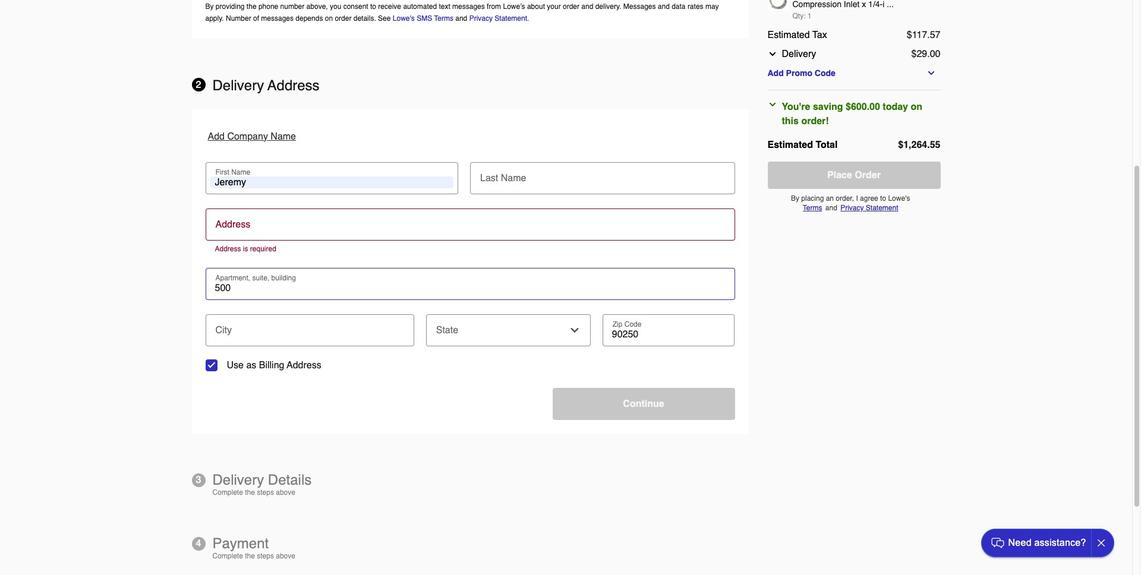 Task type: describe. For each thing, give the bounding box(es) containing it.
estimated tax
[[768, 30, 827, 40]]

above inside payment complete the steps above
[[276, 552, 295, 560]]

name
[[271, 131, 296, 142]]

statement
[[866, 204, 898, 212]]

add for add promo code
[[768, 68, 784, 78]]

use
[[227, 360, 244, 371]]

order!
[[801, 116, 829, 127]]

delivery address
[[212, 77, 320, 94]]

receive
[[378, 2, 401, 11]]

steps inside delivery details complete the steps above
[[257, 488, 274, 497]]

above inside delivery details complete the steps above
[[276, 488, 295, 497]]

estimated for estimated total
[[768, 140, 813, 150]]

required
[[250, 245, 276, 253]]

terms inside region
[[434, 14, 453, 22]]

see
[[378, 14, 391, 22]]

57
[[930, 30, 941, 40]]

above,
[[306, 2, 328, 11]]

3
[[196, 475, 201, 486]]

apply.
[[205, 14, 224, 22]]

providing
[[216, 2, 245, 11]]

2 vertical spatial address
[[287, 360, 321, 371]]

number
[[226, 14, 251, 22]]

and left data
[[658, 2, 670, 11]]

and inside by placing an order, i agree to lowe's terms and privacy statement
[[825, 204, 837, 212]]

region containing by providing the phone number above, you consent to receive automated text messages from lowe's about your order and delivery. messages and data rates may apply.  number of messages depends on order details. see
[[192, 0, 749, 38]]

may
[[705, 2, 719, 11]]

1 horizontal spatial messages
[[452, 2, 485, 11]]

number
[[280, 2, 304, 11]]

0 horizontal spatial order
[[335, 14, 352, 22]]

speech bubbles outlined image
[[990, 535, 1006, 552]]

0 horizontal spatial messages
[[261, 14, 294, 22]]

you're saving  $600.00  today on this order!
[[782, 102, 922, 127]]

is
[[243, 245, 248, 253]]

you're
[[782, 102, 810, 112]]

1,264
[[903, 140, 927, 150]]

by for by providing the phone number above, you consent to receive automated text messages from lowe's about your order and delivery. messages and data rates may apply.  number of messages depends on order details. see
[[205, 2, 214, 11]]

$ for 117
[[907, 30, 912, 40]]

promo
[[786, 68, 812, 78]]

$ 1,264 . 55
[[898, 140, 941, 150]]

lowe's sms terms and privacy statement.
[[393, 14, 529, 22]]

total
[[816, 140, 838, 150]]

$600.00
[[846, 102, 880, 112]]

of
[[253, 14, 259, 22]]

add company name
[[208, 131, 296, 142]]

use as billing address
[[227, 360, 321, 371]]

2
[[196, 80, 201, 90]]

depends
[[296, 14, 323, 22]]

place
[[827, 170, 852, 181]]

lowe's inside by placing an order, i agree to lowe's terms and privacy statement
[[888, 194, 910, 203]]

this
[[782, 116, 799, 127]]

$ 117 . 57
[[907, 30, 941, 40]]

by placing an order, i agree to lowe's terms and privacy statement
[[791, 194, 910, 212]]

the inside delivery details complete the steps above
[[245, 488, 255, 497]]

qty:
[[793, 12, 806, 20]]

chevron down image inside add promo code link
[[927, 68, 936, 78]]

phone
[[258, 2, 278, 11]]

address is required
[[215, 245, 276, 253]]

to inside by providing the phone number above, you consent to receive automated text messages from lowe's about your order and delivery. messages and data rates may apply.  number of messages depends on order details. see
[[370, 2, 376, 11]]

today
[[883, 102, 908, 112]]

and right the sms
[[455, 14, 467, 22]]

saving
[[813, 102, 843, 112]]

need assistance? button
[[981, 529, 1114, 557]]

as
[[246, 360, 256, 371]]

delivery for delivery details complete the steps above
[[212, 472, 264, 488]]

.00
[[927, 49, 941, 59]]

$ 29 .00
[[911, 49, 941, 59]]

agree
[[860, 194, 878, 203]]

details.
[[353, 14, 376, 22]]

payment
[[212, 535, 269, 552]]

data
[[672, 2, 686, 11]]

order
[[855, 170, 881, 181]]

estimated total
[[768, 140, 838, 150]]

about
[[527, 2, 545, 11]]

$ for 29
[[911, 49, 917, 59]]

you
[[330, 2, 341, 11]]

add promo code link
[[768, 66, 941, 80]]

placing
[[801, 194, 824, 203]]

from
[[487, 2, 501, 11]]

billing
[[259, 360, 284, 371]]

text
[[439, 2, 450, 11]]

item image
[[768, 0, 789, 11]]



Task type: locate. For each thing, give the bounding box(es) containing it.
1 vertical spatial add
[[208, 131, 225, 142]]

1 above from the top
[[276, 488, 295, 497]]

2 . from the top
[[927, 140, 930, 150]]

payment complete the steps above
[[212, 535, 295, 560]]

continue
[[623, 399, 664, 409]]

qty: 1
[[793, 12, 812, 20]]

the for payment
[[245, 552, 255, 560]]

0 horizontal spatial on
[[325, 14, 333, 22]]

0 vertical spatial delivery
[[782, 49, 816, 59]]

delivery right 3
[[212, 472, 264, 488]]

privacy statement link
[[840, 204, 898, 212]]

order right your
[[563, 2, 579, 11]]

chevron down image inside you're saving  $600.00  today on this order! link
[[768, 100, 777, 109]]

1 horizontal spatial terms
[[803, 204, 822, 212]]

55
[[930, 140, 941, 150]]

by for by placing an order, i agree to lowe's terms and privacy statement
[[791, 194, 799, 203]]

0 vertical spatial above
[[276, 488, 295, 497]]

delivery.
[[595, 2, 621, 11]]

1 vertical spatial .
[[927, 140, 930, 150]]

delivery up the "promo"
[[782, 49, 816, 59]]

4
[[196, 539, 201, 549]]

code
[[815, 68, 836, 78]]

estimated
[[768, 30, 810, 40], [768, 140, 813, 150]]

add for add company name
[[208, 131, 225, 142]]

1 . from the top
[[927, 30, 930, 40]]

0 vertical spatial $
[[907, 30, 912, 40]]

0 vertical spatial to
[[370, 2, 376, 11]]

steps inside payment complete the steps above
[[257, 552, 274, 560]]

consent
[[343, 2, 368, 11]]

steps
[[257, 488, 274, 497], [257, 552, 274, 560]]

delivery
[[782, 49, 816, 59], [212, 77, 264, 94], [212, 472, 264, 488]]

need
[[1009, 538, 1032, 548]]

1 vertical spatial address
[[215, 245, 241, 253]]

on inside by providing the phone number above, you consent to receive automated text messages from lowe's about your order and delivery. messages and data rates may apply.  number of messages depends on order details. see
[[325, 14, 333, 22]]

. for 1,264
[[927, 140, 930, 150]]

0 vertical spatial estimated
[[768, 30, 810, 40]]

terms inside by placing an order, i agree to lowe's terms and privacy statement
[[803, 204, 822, 212]]

2 region from the top
[[192, 109, 749, 434]]

0 horizontal spatial add
[[208, 131, 225, 142]]

delivery details complete the steps above
[[212, 472, 312, 497]]

1 vertical spatial region
[[192, 109, 749, 434]]

privacy inside region
[[469, 14, 493, 22]]

chevron down image
[[768, 49, 777, 59]]

chevron down image left you're
[[768, 100, 777, 109]]

by left "placing"
[[791, 194, 799, 203]]

messages
[[623, 2, 656, 11]]

need assistance?
[[1009, 538, 1086, 548]]

complete
[[212, 488, 243, 497], [212, 552, 243, 560]]

0 vertical spatial address
[[268, 77, 320, 94]]

order down the you
[[335, 14, 352, 22]]

terms link
[[803, 204, 822, 212]]

the for by
[[247, 2, 256, 11]]

none telephone field inside region
[[607, 329, 730, 340]]

1 vertical spatial estimated
[[768, 140, 813, 150]]

continue button
[[552, 388, 735, 420]]

1 vertical spatial order
[[335, 14, 352, 22]]

117
[[912, 30, 927, 40]]

None text field
[[475, 162, 730, 188], [210, 208, 730, 235], [210, 282, 730, 294], [210, 314, 409, 340], [475, 162, 730, 188], [210, 208, 730, 235], [210, 282, 730, 294], [210, 314, 409, 340]]

on inside you're saving  $600.00  today on this order!
[[911, 102, 922, 112]]

2 vertical spatial $
[[898, 140, 903, 150]]

region
[[192, 0, 749, 38], [192, 109, 749, 434]]

chevron down image
[[927, 68, 936, 78], [768, 100, 777, 109]]

to up details.
[[370, 2, 376, 11]]

rates
[[688, 2, 703, 11]]

terms down text
[[434, 14, 453, 22]]

to inside by placing an order, i agree to lowe's terms and privacy statement
[[880, 194, 886, 203]]

1 horizontal spatial order
[[563, 2, 579, 11]]

0 vertical spatial order
[[563, 2, 579, 11]]

sms
[[417, 14, 432, 22]]

1 horizontal spatial lowe's
[[888, 194, 910, 203]]

privacy down i
[[840, 204, 864, 212]]

1 vertical spatial messages
[[261, 14, 294, 22]]

$ left 55
[[898, 140, 903, 150]]

add promo code
[[768, 68, 836, 78]]

by
[[205, 2, 214, 11], [791, 194, 799, 203]]

1 vertical spatial on
[[911, 102, 922, 112]]

address left is
[[215, 245, 241, 253]]

1 horizontal spatial privacy
[[840, 204, 864, 212]]

1 vertical spatial above
[[276, 552, 295, 560]]

0 horizontal spatial by
[[205, 2, 214, 11]]

1 vertical spatial chevron down image
[[768, 100, 777, 109]]

lowe's
[[503, 2, 525, 11]]

0 vertical spatial the
[[247, 2, 256, 11]]

the inside payment complete the steps above
[[245, 552, 255, 560]]

on right today
[[911, 102, 922, 112]]

2 vertical spatial delivery
[[212, 472, 264, 488]]

region containing add company name
[[192, 109, 749, 434]]

company
[[227, 131, 268, 142]]

1 steps from the top
[[257, 488, 274, 497]]

chevron down image down ".00"
[[927, 68, 936, 78]]

by inside by providing the phone number above, you consent to receive automated text messages from lowe's about your order and delivery. messages and data rates may apply.  number of messages depends on order details. see
[[205, 2, 214, 11]]

1 estimated from the top
[[768, 30, 810, 40]]

by providing the phone number above, you consent to receive automated text messages from lowe's about your order and delivery. messages and data rates may apply.  number of messages depends on order details. see
[[205, 2, 719, 22]]

estimated down qty:
[[768, 30, 810, 40]]

0 vertical spatial steps
[[257, 488, 274, 497]]

0 horizontal spatial chevron down image
[[768, 100, 777, 109]]

1 horizontal spatial on
[[911, 102, 922, 112]]

lowe's
[[393, 14, 415, 22], [888, 194, 910, 203]]

add left company
[[208, 131, 225, 142]]

address up name
[[268, 77, 320, 94]]

on down the you
[[325, 14, 333, 22]]

1 vertical spatial lowe's
[[888, 194, 910, 203]]

None text field
[[210, 176, 453, 188]]

statement.
[[495, 14, 529, 22]]

delivery right 2
[[212, 77, 264, 94]]

1 horizontal spatial add
[[768, 68, 784, 78]]

add
[[768, 68, 784, 78], [208, 131, 225, 142]]

1 complete from the top
[[212, 488, 243, 497]]

order
[[563, 2, 579, 11], [335, 14, 352, 22]]

1 vertical spatial by
[[791, 194, 799, 203]]

place order button
[[768, 162, 941, 189], [768, 162, 941, 189]]

0 horizontal spatial to
[[370, 2, 376, 11]]

$ for 1,264
[[898, 140, 903, 150]]

2 above from the top
[[276, 552, 295, 560]]

0 vertical spatial lowe's
[[393, 14, 415, 22]]

0 horizontal spatial lowe's
[[393, 14, 415, 22]]

0 horizontal spatial terms
[[434, 14, 453, 22]]

tax
[[812, 30, 827, 40]]

0 vertical spatial region
[[192, 0, 749, 38]]

$
[[907, 30, 912, 40], [911, 49, 917, 59], [898, 140, 903, 150]]

and down an
[[825, 204, 837, 212]]

close image
[[1097, 538, 1106, 548]]

automated
[[403, 2, 437, 11]]

complete inside delivery details complete the steps above
[[212, 488, 243, 497]]

and left 'delivery.'
[[581, 2, 593, 11]]

place order
[[827, 170, 881, 181]]

1 vertical spatial complete
[[212, 552, 243, 560]]

0 vertical spatial privacy
[[469, 14, 493, 22]]

privacy
[[469, 14, 493, 22], [840, 204, 864, 212]]

by up "apply."
[[205, 2, 214, 11]]

0 vertical spatial .
[[927, 30, 930, 40]]

1
[[808, 12, 812, 20]]

1 horizontal spatial to
[[880, 194, 886, 203]]

1 vertical spatial delivery
[[212, 77, 264, 94]]

estimated down this
[[768, 140, 813, 150]]

estimated for estimated tax
[[768, 30, 810, 40]]

0 vertical spatial complete
[[212, 488, 243, 497]]

add inside region
[[208, 131, 225, 142]]

above
[[276, 488, 295, 497], [276, 552, 295, 560]]

messages
[[452, 2, 485, 11], [261, 14, 294, 22]]

add down chevron down image
[[768, 68, 784, 78]]

1 vertical spatial terms
[[803, 204, 822, 212]]

.
[[927, 30, 930, 40], [927, 140, 930, 150]]

lowe's up statement
[[888, 194, 910, 203]]

0 vertical spatial terms
[[434, 14, 453, 22]]

privacy down from
[[469, 14, 493, 22]]

delivery for delivery
[[782, 49, 816, 59]]

29
[[917, 49, 927, 59]]

1 horizontal spatial by
[[791, 194, 799, 203]]

the
[[247, 2, 256, 11], [245, 488, 255, 497], [245, 552, 255, 560]]

1 region from the top
[[192, 0, 749, 38]]

1 vertical spatial privacy
[[840, 204, 864, 212]]

privacy inside by placing an order, i agree to lowe's terms and privacy statement
[[840, 204, 864, 212]]

messages up lowe's sms terms and privacy statement.
[[452, 2, 485, 11]]

you're saving  $600.00  today on this order! link
[[768, 100, 936, 128]]

$ up $ 29 .00
[[907, 30, 912, 40]]

1 vertical spatial steps
[[257, 552, 274, 560]]

i
[[856, 194, 858, 203]]

2 complete from the top
[[212, 552, 243, 560]]

the inside by providing the phone number above, you consent to receive automated text messages from lowe's about your order and delivery. messages and data rates may apply.  number of messages depends on order details. see
[[247, 2, 256, 11]]

1 vertical spatial $
[[911, 49, 917, 59]]

lowe's inside region
[[393, 14, 415, 22]]

2 steps from the top
[[257, 552, 274, 560]]

by inside by placing an order, i agree to lowe's terms and privacy statement
[[791, 194, 799, 203]]

delivery for delivery address
[[212, 77, 264, 94]]

None telephone field
[[607, 329, 730, 340]]

terms down "placing"
[[803, 204, 822, 212]]

0 vertical spatial on
[[325, 14, 333, 22]]

1 vertical spatial the
[[245, 488, 255, 497]]

0 vertical spatial by
[[205, 2, 214, 11]]

details
[[268, 472, 312, 488]]

complete inside payment complete the steps above
[[212, 552, 243, 560]]

0 vertical spatial messages
[[452, 2, 485, 11]]

an
[[826, 194, 834, 203]]

to
[[370, 2, 376, 11], [880, 194, 886, 203]]

lowe's down receive
[[393, 14, 415, 22]]

on
[[325, 14, 333, 22], [911, 102, 922, 112]]

0 vertical spatial chevron down image
[[927, 68, 936, 78]]

to up statement
[[880, 194, 886, 203]]

none text field inside region
[[210, 176, 453, 188]]

0 horizontal spatial privacy
[[469, 14, 493, 22]]

delivery inside delivery details complete the steps above
[[212, 472, 264, 488]]

0 vertical spatial add
[[768, 68, 784, 78]]

. for 117
[[927, 30, 930, 40]]

$ down 117 on the top right
[[911, 49, 917, 59]]

1 vertical spatial to
[[880, 194, 886, 203]]

1 horizontal spatial chevron down image
[[927, 68, 936, 78]]

address right billing
[[287, 360, 321, 371]]

and
[[581, 2, 593, 11], [658, 2, 670, 11], [455, 14, 467, 22], [825, 204, 837, 212]]

2 estimated from the top
[[768, 140, 813, 150]]

order,
[[836, 194, 854, 203]]

messages down "phone"
[[261, 14, 294, 22]]

assistance?
[[1035, 538, 1086, 548]]

your
[[547, 2, 561, 11]]

2 vertical spatial the
[[245, 552, 255, 560]]



Task type: vqa. For each thing, say whether or not it's contained in the screenshot.
the inside the Delivery Details Complete the steps above
yes



